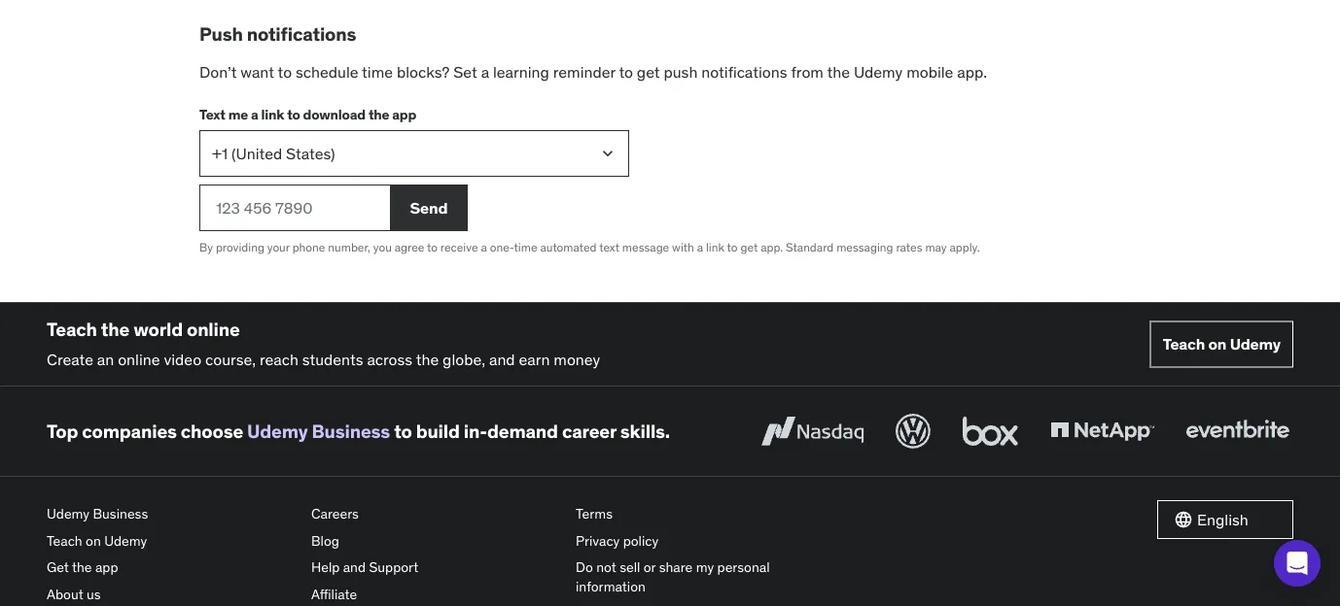 Task type: describe. For each thing, give the bounding box(es) containing it.
to left build
[[394, 420, 412, 443]]

reach
[[260, 349, 299, 369]]

apply.
[[950, 240, 980, 255]]

set
[[454, 62, 477, 82]]

the right download
[[369, 105, 389, 123]]

blog link
[[311, 528, 560, 555]]

1 vertical spatial app.
[[761, 240, 783, 255]]

providing
[[216, 240, 264, 255]]

number,
[[328, 240, 371, 255]]

to right 'reminder'
[[619, 62, 633, 82]]

affiliate
[[311, 586, 357, 604]]

123 456 7890 text field
[[199, 185, 390, 232]]

1 horizontal spatial link
[[706, 240, 725, 255]]

udemy left mobile
[[854, 62, 903, 82]]

teach for the
[[47, 318, 97, 341]]

to right with
[[727, 240, 738, 255]]

want
[[241, 62, 274, 82]]

top
[[47, 420, 78, 443]]

messaging
[[837, 240, 893, 255]]

about us link
[[47, 582, 296, 607]]

from
[[791, 62, 824, 82]]

to right agree
[[427, 240, 438, 255]]

policy
[[623, 532, 659, 550]]

information
[[576, 578, 646, 596]]

1 vertical spatial get
[[741, 240, 758, 255]]

teach on udemy
[[1163, 335, 1281, 355]]

privacy
[[576, 532, 620, 550]]

english button
[[1158, 501, 1294, 540]]

terms privacy policy do not sell or share my personal information
[[576, 506, 770, 596]]

terms link
[[576, 501, 825, 528]]

companies
[[82, 420, 177, 443]]

to left download
[[287, 105, 300, 123]]

0 vertical spatial teach on udemy link
[[1150, 322, 1294, 368]]

app for get
[[95, 559, 118, 577]]

don't
[[199, 62, 237, 82]]

1 horizontal spatial online
[[187, 318, 240, 341]]

may
[[925, 240, 947, 255]]

blocks?
[[397, 62, 450, 82]]

send
[[410, 198, 448, 218]]

udemy business teach on udemy get the app about us
[[47, 506, 148, 604]]

by providing your phone number, you agree to receive a one-time automated text message with a link to get app. standard messaging rates may apply.
[[199, 240, 980, 255]]

or
[[644, 559, 656, 577]]

and inside "careers blog help and support affiliate"
[[343, 559, 366, 577]]

teach for on
[[1163, 335, 1205, 355]]

on inside teach on udemy link
[[1209, 335, 1227, 355]]

teach the world online create an online video course, reach students across the globe, and earn money
[[47, 318, 600, 369]]

automated
[[540, 240, 597, 255]]

0 horizontal spatial teach on udemy link
[[47, 528, 296, 555]]

personal
[[717, 559, 770, 577]]

to right want
[[278, 62, 292, 82]]

push
[[664, 62, 698, 82]]

privacy policy link
[[576, 528, 825, 555]]

push
[[199, 23, 243, 46]]

money
[[554, 349, 600, 369]]

sell
[[620, 559, 640, 577]]

course,
[[205, 349, 256, 369]]

your
[[267, 240, 290, 255]]

about
[[47, 586, 83, 604]]

0 vertical spatial get
[[637, 62, 660, 82]]

volkswagen image
[[892, 411, 935, 453]]

video
[[164, 349, 201, 369]]

do
[[576, 559, 593, 577]]

a right "me"
[[251, 105, 258, 123]]

one-
[[490, 240, 514, 255]]

don't want to schedule time blocks? set a learning reminder to get push notifications from the udemy mobile app.
[[199, 62, 987, 82]]

blog
[[311, 532, 339, 550]]

box image
[[958, 411, 1023, 453]]

top companies choose udemy business to build in-demand career skills.
[[47, 420, 670, 443]]



Task type: vqa. For each thing, say whether or not it's contained in the screenshot.
rightmost "27"
no



Task type: locate. For each thing, give the bounding box(es) containing it.
0 horizontal spatial get
[[637, 62, 660, 82]]

send button
[[390, 185, 468, 232]]

1 vertical spatial online
[[118, 349, 160, 369]]

udemy up get in the left bottom of the page
[[47, 506, 90, 523]]

and inside teach the world online create an online video course, reach students across the globe, and earn money
[[489, 349, 515, 369]]

app. right mobile
[[957, 62, 987, 82]]

1 vertical spatial time
[[514, 240, 537, 255]]

the right from on the right top of the page
[[827, 62, 850, 82]]

skills.
[[620, 420, 670, 443]]

0 vertical spatial on
[[1209, 335, 1227, 355]]

0 vertical spatial app.
[[957, 62, 987, 82]]

you
[[373, 240, 392, 255]]

0 horizontal spatial link
[[261, 105, 284, 123]]

eventbrite image
[[1182, 411, 1294, 453]]

teach on udemy link up about us link
[[47, 528, 296, 555]]

the
[[827, 62, 850, 82], [369, 105, 389, 123], [101, 318, 130, 341], [416, 349, 439, 369], [72, 559, 92, 577]]

get the app link
[[47, 555, 296, 582]]

on inside udemy business teach on udemy get the app about us
[[86, 532, 101, 550]]

message
[[622, 240, 669, 255]]

careers blog help and support affiliate
[[311, 506, 418, 604]]

teach on udemy link up eventbrite image
[[1150, 322, 1294, 368]]

1 vertical spatial notifications
[[702, 62, 787, 82]]

the inside udemy business teach on udemy get the app about us
[[72, 559, 92, 577]]

1 vertical spatial link
[[706, 240, 725, 255]]

0 horizontal spatial on
[[86, 532, 101, 550]]

0 vertical spatial online
[[187, 318, 240, 341]]

choose
[[181, 420, 243, 443]]

me
[[228, 105, 248, 123]]

0 horizontal spatial notifications
[[247, 23, 356, 46]]

do not sell or share my personal information button
[[576, 555, 825, 601]]

a left one-
[[481, 240, 487, 255]]

app down blocks?
[[392, 105, 416, 123]]

get
[[47, 559, 69, 577]]

teach inside udemy business teach on udemy get the app about us
[[47, 532, 82, 550]]

an
[[97, 349, 114, 369]]

support
[[369, 559, 418, 577]]

udemy up get the app link
[[104, 532, 147, 550]]

the right get in the left bottom of the page
[[72, 559, 92, 577]]

share
[[659, 559, 693, 577]]

on up eventbrite image
[[1209, 335, 1227, 355]]

1 horizontal spatial teach on udemy link
[[1150, 322, 1294, 368]]

teach on udemy link
[[1150, 322, 1294, 368], [47, 528, 296, 555]]

udemy
[[854, 62, 903, 82], [1230, 335, 1281, 355], [247, 420, 308, 443], [47, 506, 90, 523], [104, 532, 147, 550]]

english
[[1197, 510, 1249, 530]]

help and support link
[[311, 555, 560, 582]]

1 horizontal spatial app.
[[957, 62, 987, 82]]

0 vertical spatial business
[[312, 420, 390, 443]]

online right the an
[[118, 349, 160, 369]]

across
[[367, 349, 413, 369]]

0 vertical spatial time
[[362, 62, 393, 82]]

1 vertical spatial udemy business link
[[47, 501, 296, 528]]

help
[[311, 559, 340, 577]]

0 horizontal spatial online
[[118, 349, 160, 369]]

link right with
[[706, 240, 725, 255]]

small image
[[1174, 511, 1194, 530]]

1 horizontal spatial business
[[312, 420, 390, 443]]

0 horizontal spatial time
[[362, 62, 393, 82]]

business up get the app link
[[93, 506, 148, 523]]

1 horizontal spatial and
[[489, 349, 515, 369]]

text
[[199, 105, 225, 123]]

udemy business link
[[247, 420, 390, 443], [47, 501, 296, 528]]

udemy business link down students
[[247, 420, 390, 443]]

standard
[[786, 240, 834, 255]]

affiliate link
[[311, 582, 560, 607]]

1 horizontal spatial get
[[741, 240, 758, 255]]

mobile
[[907, 62, 954, 82]]

agree
[[395, 240, 424, 255]]

udemy business link up get the app link
[[47, 501, 296, 528]]

on up us
[[86, 532, 101, 550]]

my
[[696, 559, 714, 577]]

0 horizontal spatial app.
[[761, 240, 783, 255]]

time left blocks?
[[362, 62, 393, 82]]

0 vertical spatial udemy business link
[[247, 420, 390, 443]]

0 vertical spatial and
[[489, 349, 515, 369]]

world
[[133, 318, 183, 341]]

a right with
[[697, 240, 703, 255]]

notifications
[[247, 23, 356, 46], [702, 62, 787, 82]]

1 horizontal spatial app
[[392, 105, 416, 123]]

careers
[[311, 506, 359, 523]]

not
[[596, 559, 616, 577]]

to
[[278, 62, 292, 82], [619, 62, 633, 82], [287, 105, 300, 123], [427, 240, 438, 255], [727, 240, 738, 255], [394, 420, 412, 443]]

0 horizontal spatial business
[[93, 506, 148, 523]]

and left "earn"
[[489, 349, 515, 369]]

careers link
[[311, 501, 560, 528]]

1 horizontal spatial notifications
[[702, 62, 787, 82]]

app up us
[[95, 559, 118, 577]]

earn
[[519, 349, 550, 369]]

reminder
[[553, 62, 616, 82]]

phone
[[292, 240, 325, 255]]

udemy up eventbrite image
[[1230, 335, 1281, 355]]

notifications left from on the right top of the page
[[702, 62, 787, 82]]

receive
[[441, 240, 478, 255]]

1 vertical spatial and
[[343, 559, 366, 577]]

nasdaq image
[[757, 411, 869, 453]]

learning
[[493, 62, 549, 82]]

1 vertical spatial app
[[95, 559, 118, 577]]

business inside udemy business teach on udemy get the app about us
[[93, 506, 148, 523]]

udemy right choose
[[247, 420, 308, 443]]

demand
[[487, 420, 558, 443]]

create
[[47, 349, 93, 369]]

in-
[[464, 420, 487, 443]]

app. left the standard
[[761, 240, 783, 255]]

us
[[87, 586, 101, 604]]

schedule
[[296, 62, 359, 82]]

globe,
[[443, 349, 485, 369]]

link right "me"
[[261, 105, 284, 123]]

career
[[562, 420, 617, 443]]

the left globe,
[[416, 349, 439, 369]]

1 vertical spatial on
[[86, 532, 101, 550]]

by
[[199, 240, 213, 255]]

udemy inside teach on udemy link
[[1230, 335, 1281, 355]]

0 horizontal spatial app
[[95, 559, 118, 577]]

online up course,
[[187, 318, 240, 341]]

time left the automated
[[514, 240, 537, 255]]

teach
[[47, 318, 97, 341], [1163, 335, 1205, 355], [47, 532, 82, 550]]

the up the an
[[101, 318, 130, 341]]

netapp image
[[1047, 411, 1159, 453]]

0 vertical spatial notifications
[[247, 23, 356, 46]]

0 vertical spatial app
[[392, 105, 416, 123]]

text
[[599, 240, 620, 255]]

app for download
[[392, 105, 416, 123]]

push notifications
[[199, 23, 356, 46]]

notifications up schedule
[[247, 23, 356, 46]]

1 horizontal spatial on
[[1209, 335, 1227, 355]]

online
[[187, 318, 240, 341], [118, 349, 160, 369]]

business down students
[[312, 420, 390, 443]]

app.
[[957, 62, 987, 82], [761, 240, 783, 255]]

0 vertical spatial link
[[261, 105, 284, 123]]

terms
[[576, 506, 613, 523]]

1 horizontal spatial time
[[514, 240, 537, 255]]

get
[[637, 62, 660, 82], [741, 240, 758, 255]]

1 vertical spatial teach on udemy link
[[47, 528, 296, 555]]

and
[[489, 349, 515, 369], [343, 559, 366, 577]]

download
[[303, 105, 366, 123]]

and right "help"
[[343, 559, 366, 577]]

students
[[302, 349, 363, 369]]

build
[[416, 420, 460, 443]]

text me a link to download the app
[[199, 105, 416, 123]]

1 vertical spatial business
[[93, 506, 148, 523]]

with
[[672, 240, 694, 255]]

a right set at the left top
[[481, 62, 489, 82]]

0 horizontal spatial and
[[343, 559, 366, 577]]

teach inside teach the world online create an online video course, reach students across the globe, and earn money
[[47, 318, 97, 341]]

get left the standard
[[741, 240, 758, 255]]

rates
[[896, 240, 923, 255]]

link
[[261, 105, 284, 123], [706, 240, 725, 255]]

app
[[392, 105, 416, 123], [95, 559, 118, 577]]

get left push
[[637, 62, 660, 82]]

app inside udemy business teach on udemy get the app about us
[[95, 559, 118, 577]]

on
[[1209, 335, 1227, 355], [86, 532, 101, 550]]

time
[[362, 62, 393, 82], [514, 240, 537, 255]]



